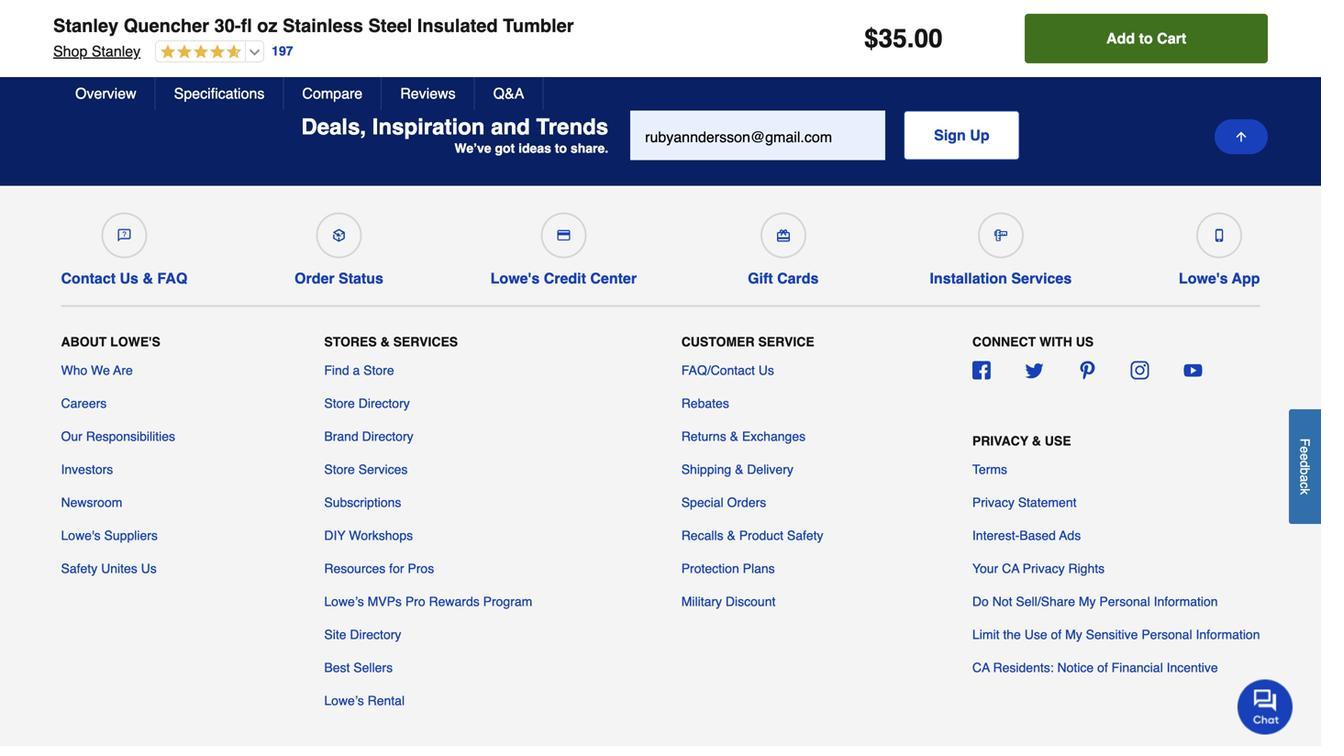 Task type: describe. For each thing, give the bounding box(es) containing it.
shop stanley up 'overview'
[[53, 43, 141, 60]]

cart
[[1157, 30, 1187, 47]]

quencher water bottles & mugs
[[685, 37, 909, 54]]

cards
[[777, 270, 819, 287]]

protection plans link
[[682, 559, 775, 577]]

terms
[[973, 462, 1008, 477]]

limit the use of my sensitive personal information link
[[973, 625, 1260, 644]]

0 horizontal spatial safety
[[61, 561, 97, 576]]

of for financial
[[1098, 660, 1108, 675]]

site directory
[[324, 627, 401, 642]]

0 vertical spatial a
[[353, 363, 360, 377]]

contact us & faq link
[[61, 205, 187, 288]]

safety unites us link
[[61, 559, 157, 577]]

about
[[61, 334, 107, 349]]

do
[[973, 594, 989, 609]]

do not sell/share my personal information
[[973, 594, 1218, 609]]

shipping
[[682, 462, 732, 477]]

about lowe's
[[61, 334, 160, 349]]

dimensions image
[[995, 229, 1007, 242]]

rental
[[368, 693, 405, 708]]

oz for stanley quencher 30-fl oz stainless steel insulated tumbler
[[257, 15, 278, 36]]

stores & services
[[324, 334, 458, 349]]

0 vertical spatial ca
[[1002, 561, 1020, 576]]

faq/contact us
[[682, 363, 774, 377]]

we
[[91, 363, 110, 377]]

2 # from the left
[[183, 35, 191, 50]]

$ 35 . 00
[[864, 24, 943, 53]]

order status link
[[295, 205, 384, 288]]

insulated for stanley quencher 30-fl oz stainless steel insulated tumbler
[[417, 15, 498, 36]]

quencher for stanley quencher 30-fl oz stainless steel insulated tumbler item # 5230208 | model # 10-10827-091
[[118, 8, 204, 29]]

directory for store directory
[[359, 396, 410, 410]]

who we are
[[61, 363, 133, 377]]

overview button
[[57, 77, 156, 110]]

gift cards link
[[744, 205, 823, 288]]

Email Address email field
[[631, 110, 886, 160]]

mugs for stanley water bottles & mugs
[[266, 37, 304, 54]]

2 vertical spatial us
[[141, 561, 157, 576]]

brand directory link
[[324, 427, 414, 445]]

b
[[1298, 468, 1313, 475]]

0 vertical spatial my
[[1079, 594, 1096, 609]]

& left cart
[[1144, 37, 1154, 54]]

compare
[[302, 85, 363, 102]]

stainless for stanley quencher 30-fl oz stainless steel insulated tumbler
[[283, 15, 363, 36]]

find a store link
[[324, 361, 394, 379]]

deals, inspiration and trends we've got ideas to share.
[[301, 114, 609, 155]]

installation services
[[930, 270, 1072, 287]]

lowe's for lowe's suppliers
[[61, 528, 101, 543]]

ca residents: notice of financial incentive
[[973, 660, 1218, 675]]

30- for stanley quencher 30-fl oz stainless steel insulated tumbler item # 5230208 | model # 10-10827-091
[[209, 8, 235, 29]]

& left 35
[[856, 37, 867, 54]]

1 # from the left
[[76, 35, 83, 50]]

& left delivery
[[735, 462, 744, 477]]

35
[[879, 24, 907, 53]]

10827-
[[209, 35, 249, 50]]

sign up button
[[904, 110, 1020, 160]]

store for services
[[324, 462, 355, 477]]

services for installation services
[[1012, 270, 1072, 287]]

f e e d b a c k button
[[1289, 409, 1321, 524]]

ca residents: notice of financial incentive link
[[973, 658, 1218, 677]]

lowe's mvps pro rewards program
[[324, 594, 533, 609]]

program
[[483, 594, 533, 609]]

mobile image
[[1213, 229, 1226, 242]]

lowe's for lowe's app
[[1179, 270, 1228, 287]]

& left faq
[[143, 270, 153, 287]]

bottles for quencher
[[802, 37, 852, 54]]

interest-based ads
[[973, 528, 1081, 543]]

diy workshops
[[324, 528, 413, 543]]

197 left heart outline icon
[[266, 39, 288, 53]]

fl for stanley quencher 30-fl oz stainless steel insulated tumbler item # 5230208 | model # 10-10827-091
[[235, 8, 247, 29]]

store services link
[[324, 460, 408, 478]]

exchanges
[[742, 429, 806, 444]]

twitter image
[[1026, 361, 1044, 379]]

faq/contact us link
[[682, 361, 774, 379]]

us for faq/contact
[[759, 363, 774, 377]]

services for store services
[[359, 462, 408, 477]]

our
[[61, 429, 82, 444]]

special orders link
[[682, 493, 767, 511]]

terms link
[[973, 460, 1008, 478]]

add to cart button
[[1025, 14, 1268, 63]]

financial
[[1112, 660, 1163, 675]]

facebook image
[[973, 361, 991, 379]]

0 vertical spatial store
[[364, 363, 394, 377]]

shop stanley left |
[[48, 38, 135, 55]]

protection plans
[[682, 561, 775, 576]]

tumbler for stanley quencher 30-fl oz stainless steel insulated tumbler
[[503, 15, 574, 36]]

to inside deals, inspiration and trends we've got ideas to share.
[[555, 141, 567, 155]]

recalls & product safety link
[[682, 526, 824, 544]]

|
[[137, 35, 140, 50]]

mugs for quencher water bottles & mugs
[[871, 37, 909, 54]]

your ca privacy rights
[[973, 561, 1105, 576]]

lowe's up are
[[110, 334, 160, 349]]

and
[[491, 114, 530, 139]]

use for the
[[1025, 627, 1048, 642]]

protection
[[682, 561, 739, 576]]

overview
[[75, 85, 136, 102]]

contact
[[61, 270, 116, 287]]

privacy statement link
[[973, 493, 1077, 511]]

tumbler for stanley quencher 30-fl oz stainless steel insulated tumbler item # 5230208 | model # 10-10827-091
[[498, 8, 569, 29]]

mvps
[[368, 594, 402, 609]]

arrow right image
[[1247, 36, 1265, 54]]

0 vertical spatial information
[[1154, 594, 1218, 609]]

interest-based ads link
[[973, 526, 1081, 544]]

directory for brand directory
[[362, 429, 414, 444]]

customer service
[[682, 334, 815, 349]]

30- for stanley quencher 30-fl oz stainless steel insulated tumbler
[[214, 15, 241, 36]]

tumbler water bottles & mugs
[[985, 37, 1197, 54]]

we've
[[455, 141, 491, 155]]

privacy for privacy & use
[[973, 433, 1029, 448]]

not
[[993, 594, 1013, 609]]

lowe's rental
[[324, 693, 405, 708]]

stanley for stanley quencher 30-fl oz stainless steel insulated tumbler item # 5230208 | model # 10-10827-091
[[48, 8, 113, 29]]

who we are link
[[61, 361, 133, 379]]

$
[[864, 24, 879, 53]]

safety unites us
[[61, 561, 157, 576]]

privacy & use
[[973, 433, 1071, 448]]

0 vertical spatial safety
[[787, 528, 824, 543]]

with
[[1040, 334, 1073, 349]]

residents:
[[993, 660, 1054, 675]]

.
[[907, 24, 914, 53]]

who
[[61, 363, 87, 377]]

us for contact
[[120, 270, 139, 287]]

resources for pros
[[324, 561, 434, 576]]

specifications
[[174, 85, 265, 102]]



Task type: locate. For each thing, give the bounding box(es) containing it.
find a store
[[324, 363, 394, 377]]

store down brand
[[324, 462, 355, 477]]

stanley
[[48, 8, 113, 29], [53, 15, 119, 36], [96, 37, 149, 54], [86, 38, 135, 55], [92, 43, 141, 60]]

0 vertical spatial use
[[1045, 433, 1071, 448]]

store directory link
[[324, 394, 410, 412]]

item
[[48, 35, 73, 50]]

1 horizontal spatial to
[[1139, 30, 1153, 47]]

your
[[973, 561, 999, 576]]

0 vertical spatial lowe's
[[324, 594, 364, 609]]

delivery
[[747, 462, 794, 477]]

orders
[[727, 495, 767, 510]]

1 vertical spatial directory
[[362, 429, 414, 444]]

investors link
[[61, 460, 113, 478]]

# right "model" on the left of page
[[183, 35, 191, 50]]

our responsibilities
[[61, 429, 175, 444]]

lowe's down best
[[324, 693, 364, 708]]

privacy up terms link
[[973, 433, 1029, 448]]

directory up sellers
[[350, 627, 401, 642]]

use right the
[[1025, 627, 1048, 642]]

0 horizontal spatial ca
[[973, 660, 990, 675]]

1 vertical spatial store
[[324, 396, 355, 410]]

of right notice
[[1098, 660, 1108, 675]]

service
[[758, 334, 815, 349]]

3 bottles from the left
[[1090, 37, 1140, 54]]

0 vertical spatial services
[[1012, 270, 1072, 287]]

30- right "10-"
[[214, 15, 241, 36]]

lowe's up the site
[[324, 594, 364, 609]]

personal up incentive
[[1142, 627, 1193, 642]]

got
[[495, 141, 515, 155]]

fl for stanley quencher 30-fl oz stainless steel insulated tumbler
[[241, 15, 252, 36]]

1 horizontal spatial a
[[1298, 475, 1313, 482]]

1 horizontal spatial of
[[1098, 660, 1108, 675]]

mugs left heart outline icon
[[266, 37, 304, 54]]

us down customer service
[[759, 363, 774, 377]]

mugs for tumbler water bottles & mugs
[[1158, 37, 1197, 54]]

10-
[[191, 35, 209, 50]]

2 lowe's from the top
[[324, 693, 364, 708]]

& up statement
[[1032, 433, 1041, 448]]

tumbler water bottles & mugs link
[[954, 24, 1227, 66]]

best sellers
[[324, 660, 393, 675]]

0 vertical spatial privacy
[[973, 433, 1029, 448]]

oz
[[252, 8, 272, 29], [257, 15, 278, 36]]

privacy
[[973, 433, 1029, 448], [973, 495, 1015, 510], [1023, 561, 1065, 576]]

0 horizontal spatial of
[[1051, 627, 1062, 642]]

my down rights
[[1079, 594, 1096, 609]]

mugs right add
[[1158, 37, 1197, 54]]

directory down store directory link
[[362, 429, 414, 444]]

water
[[153, 37, 193, 54], [758, 37, 798, 54], [1045, 37, 1086, 54]]

store services
[[324, 462, 408, 477]]

privacy up interest-
[[973, 495, 1015, 510]]

0 vertical spatial personal
[[1100, 594, 1150, 609]]

4.6 stars image
[[151, 39, 236, 56], [156, 44, 242, 61]]

1 vertical spatial lowe's
[[324, 693, 364, 708]]

1 mugs from the left
[[266, 37, 304, 54]]

1 horizontal spatial water
[[758, 37, 798, 54]]

30- up 10827-
[[209, 8, 235, 29]]

2 water from the left
[[758, 37, 798, 54]]

faq
[[157, 270, 187, 287]]

rewards
[[429, 594, 480, 609]]

careers
[[61, 396, 107, 410]]

3 water from the left
[[1045, 37, 1086, 54]]

best
[[324, 660, 350, 675]]

bottles for tumbler
[[1090, 37, 1140, 54]]

steel inside stanley quencher 30-fl oz stainless steel insulated tumbler item # 5230208 | model # 10-10827-091
[[363, 8, 407, 29]]

steel for stanley quencher 30-fl oz stainless steel insulated tumbler
[[368, 15, 412, 36]]

oz right 10827-
[[257, 15, 278, 36]]

lowe's app
[[1179, 270, 1260, 287]]

services up find a store link
[[393, 334, 458, 349]]

pro
[[405, 594, 425, 609]]

lowe's rental link
[[324, 691, 405, 710]]

1 vertical spatial information
[[1196, 627, 1260, 642]]

lowe's down newsroom
[[61, 528, 101, 543]]

water for tumbler
[[1045, 37, 1086, 54]]

safety right product
[[787, 528, 824, 543]]

store for directory
[[324, 396, 355, 410]]

chat invite button image
[[1238, 679, 1294, 735]]

bottles inside tumbler water bottles & mugs link
[[1090, 37, 1140, 54]]

lowe's mvps pro rewards program link
[[324, 592, 533, 611]]

lowe's
[[491, 270, 540, 287], [1179, 270, 1228, 287], [110, 334, 160, 349], [61, 528, 101, 543]]

1 horizontal spatial #
[[183, 35, 191, 50]]

1 vertical spatial privacy
[[973, 495, 1015, 510]]

e up b
[[1298, 453, 1313, 460]]

1 horizontal spatial ca
[[1002, 561, 1020, 576]]

2 bottles from the left
[[802, 37, 852, 54]]

youtube image
[[1184, 361, 1202, 379]]

water for stanley
[[153, 37, 193, 54]]

2 e from the top
[[1298, 453, 1313, 460]]

item number 5 2 3 0 2 0 8 and model number 1 0 - 1 0 8 2 7 - 0 9 1 element
[[48, 33, 1274, 51]]

sell/share
[[1016, 594, 1075, 609]]

stainless right 091
[[283, 15, 363, 36]]

mugs left 00
[[871, 37, 909, 54]]

up
[[970, 126, 990, 143]]

stores
[[324, 334, 377, 349]]

of
[[1051, 627, 1062, 642], [1098, 660, 1108, 675]]

2 vertical spatial privacy
[[1023, 561, 1065, 576]]

lowe's for lowe's rental
[[324, 693, 364, 708]]

services up connect with us
[[1012, 270, 1072, 287]]

1 vertical spatial personal
[[1142, 627, 1193, 642]]

1 vertical spatial use
[[1025, 627, 1048, 642]]

2 vertical spatial store
[[324, 462, 355, 477]]

0 vertical spatial us
[[120, 270, 139, 287]]

stanley inside stanley quencher 30-fl oz stainless steel insulated tumbler item # 5230208 | model # 10-10827-091
[[48, 8, 113, 29]]

1 water from the left
[[153, 37, 193, 54]]

subscriptions link
[[324, 493, 401, 511]]

1 vertical spatial of
[[1098, 660, 1108, 675]]

water for quencher
[[758, 37, 798, 54]]

shipping & delivery link
[[682, 460, 794, 478]]

arrow up image
[[1234, 129, 1249, 144]]

pickup image
[[333, 229, 345, 242]]

insulated for stanley quencher 30-fl oz stainless steel insulated tumbler item # 5230208 | model # 10-10827-091
[[412, 8, 492, 29]]

1 vertical spatial a
[[1298, 475, 1313, 482]]

2 mugs from the left
[[871, 37, 909, 54]]

stanley for stanley water bottles & mugs
[[96, 37, 149, 54]]

us right contact
[[120, 270, 139, 287]]

1 e from the top
[[1298, 446, 1313, 453]]

limit the use of my sensitive personal information
[[973, 627, 1260, 642]]

stainless inside stanley quencher 30-fl oz stainless steel insulated tumbler item # 5230208 | model # 10-10827-091
[[277, 8, 358, 29]]

197
[[266, 39, 288, 53], [272, 44, 293, 58]]

privacy up sell/share
[[1023, 561, 1065, 576]]

store up brand
[[324, 396, 355, 410]]

lowe's for lowe's mvps pro rewards program
[[324, 594, 364, 609]]

responsibilities
[[86, 429, 175, 444]]

e up d
[[1298, 446, 1313, 453]]

of for my
[[1051, 627, 1062, 642]]

services down brand directory link
[[359, 462, 408, 477]]

credit
[[544, 270, 586, 287]]

2 vertical spatial directory
[[350, 627, 401, 642]]

& right the stores
[[380, 334, 390, 349]]

1 vertical spatial ca
[[973, 660, 990, 675]]

privacy for privacy statement
[[973, 495, 1015, 510]]

model
[[145, 35, 180, 50]]

safety left unites
[[61, 561, 97, 576]]

pros
[[408, 561, 434, 576]]

insulated inside stanley quencher 30-fl oz stainless steel insulated tumbler item # 5230208 | model # 10-10827-091
[[412, 8, 492, 29]]

bottles inside stanley water bottles & mugs link
[[197, 37, 247, 54]]

oz up 091
[[252, 8, 272, 29]]

installation
[[930, 270, 1008, 287]]

lowe's left credit
[[491, 270, 540, 287]]

to down trends
[[555, 141, 567, 155]]

1 vertical spatial services
[[393, 334, 458, 349]]

a right find
[[353, 363, 360, 377]]

ads
[[1059, 528, 1081, 543]]

0 vertical spatial of
[[1051, 627, 1062, 642]]

1 horizontal spatial us
[[141, 561, 157, 576]]

steel right heart outline icon
[[368, 15, 412, 36]]

oz inside stanley quencher 30-fl oz stainless steel insulated tumbler item # 5230208 | model # 10-10827-091
[[252, 8, 272, 29]]

sign up
[[934, 126, 990, 143]]

2 horizontal spatial us
[[759, 363, 774, 377]]

0 vertical spatial directory
[[359, 396, 410, 410]]

lowe's for lowe's credit center
[[491, 270, 540, 287]]

fl right "10-"
[[241, 15, 252, 36]]

sellers
[[354, 660, 393, 675]]

stainless up heart outline icon
[[277, 8, 358, 29]]

shop
[[48, 38, 82, 55], [53, 43, 88, 60]]

steel up reviews
[[363, 8, 407, 29]]

quencher inside stanley quencher 30-fl oz stainless steel insulated tumbler item # 5230208 | model # 10-10827-091
[[118, 8, 204, 29]]

fl up 10827-
[[235, 8, 247, 29]]

stanley quencher 30-fl oz stainless steel insulated tumbler
[[53, 15, 574, 36]]

0 vertical spatial to
[[1139, 30, 1153, 47]]

steel for stanley quencher 30-fl oz stainless steel insulated tumbler item # 5230208 | model # 10-10827-091
[[363, 8, 407, 29]]

insulated
[[412, 8, 492, 29], [417, 15, 498, 36]]

suppliers
[[104, 528, 158, 543]]

1 bottles from the left
[[197, 37, 247, 54]]

share.
[[571, 141, 609, 155]]

rebates
[[682, 396, 729, 410]]

# right the item
[[76, 35, 83, 50]]

a up "k"
[[1298, 475, 1313, 482]]

stanley for stanley quencher 30-fl oz stainless steel insulated tumbler
[[53, 15, 119, 36]]

product
[[739, 528, 784, 543]]

& right recalls
[[727, 528, 736, 543]]

quencher for stanley quencher 30-fl oz stainless steel insulated tumbler
[[124, 15, 209, 36]]

shop up 'overview'
[[53, 43, 88, 60]]

30- inside stanley quencher 30-fl oz stainless steel insulated tumbler item # 5230208 | model # 10-10827-091
[[209, 8, 235, 29]]

ca right your
[[1002, 561, 1020, 576]]

lowe's left app
[[1179, 270, 1228, 287]]

lowe's credit center link
[[491, 205, 637, 288]]

ca down limit
[[973, 660, 990, 675]]

c
[[1298, 482, 1313, 488]]

personal up limit the use of my sensitive personal information
[[1100, 594, 1150, 609]]

gift cards
[[748, 270, 819, 287]]

d
[[1298, 460, 1313, 468]]

0 horizontal spatial to
[[555, 141, 567, 155]]

add
[[1107, 30, 1135, 47]]

0 horizontal spatial us
[[120, 270, 139, 287]]

use up statement
[[1045, 433, 1071, 448]]

privacy statement
[[973, 495, 1077, 510]]

2 horizontal spatial bottles
[[1090, 37, 1140, 54]]

0 horizontal spatial a
[[353, 363, 360, 377]]

0 horizontal spatial #
[[76, 35, 83, 50]]

stainless for stanley quencher 30-fl oz stainless steel insulated tumbler item # 5230208 | model # 10-10827-091
[[277, 8, 358, 29]]

personal
[[1100, 594, 1150, 609], [1142, 627, 1193, 642]]

fl inside stanley quencher 30-fl oz stainless steel insulated tumbler item # 5230208 | model # 10-10827-091
[[235, 8, 247, 29]]

1 vertical spatial my
[[1065, 627, 1083, 642]]

us right unites
[[141, 561, 157, 576]]

shop left 5230208
[[48, 38, 82, 55]]

3 mugs from the left
[[1158, 37, 1197, 54]]

1 horizontal spatial bottles
[[802, 37, 852, 54]]

add to cart
[[1107, 30, 1187, 47]]

2 vertical spatial services
[[359, 462, 408, 477]]

customer care image
[[118, 229, 131, 242]]

bottles inside quencher water bottles & mugs link
[[802, 37, 852, 54]]

center
[[590, 270, 637, 287]]

incentive
[[1167, 660, 1218, 675]]

use for &
[[1045, 433, 1071, 448]]

of down sell/share
[[1051, 627, 1062, 642]]

1 lowe's from the top
[[324, 594, 364, 609]]

faq/contact
[[682, 363, 755, 377]]

1 horizontal spatial mugs
[[871, 37, 909, 54]]

2 horizontal spatial water
[[1045, 37, 1086, 54]]

lowe's suppliers link
[[61, 526, 158, 544]]

f e e d b a c k
[[1298, 438, 1313, 495]]

tumbler inside stanley quencher 30-fl oz stainless steel insulated tumbler item # 5230208 | model # 10-10827-091
[[498, 8, 569, 29]]

safety
[[787, 528, 824, 543], [61, 561, 97, 576]]

1 vertical spatial to
[[555, 141, 567, 155]]

0 horizontal spatial bottles
[[197, 37, 247, 54]]

directory up brand directory link
[[359, 396, 410, 410]]

a inside 'button'
[[1298, 475, 1313, 482]]

197 right 091
[[272, 44, 293, 58]]

my up notice
[[1065, 627, 1083, 642]]

for
[[389, 561, 404, 576]]

us
[[120, 270, 139, 287], [759, 363, 774, 377], [141, 561, 157, 576]]

limit
[[973, 627, 1000, 642]]

to right add
[[1139, 30, 1153, 47]]

q&a button
[[475, 77, 544, 110]]

2 horizontal spatial mugs
[[1158, 37, 1197, 54]]

credit card image
[[557, 229, 570, 242]]

& right returns
[[730, 429, 739, 444]]

store inside 'link'
[[324, 462, 355, 477]]

directory for site directory
[[350, 627, 401, 642]]

bottles for stanley
[[197, 37, 247, 54]]

reviews button
[[382, 77, 475, 110]]

&
[[251, 37, 261, 54], [856, 37, 867, 54], [1144, 37, 1154, 54], [143, 270, 153, 287], [380, 334, 390, 349], [730, 429, 739, 444], [1032, 433, 1041, 448], [735, 462, 744, 477], [727, 528, 736, 543]]

resources
[[324, 561, 386, 576]]

gift card image
[[777, 229, 790, 242]]

services inside 'link'
[[359, 462, 408, 477]]

1 horizontal spatial safety
[[787, 528, 824, 543]]

military
[[682, 594, 722, 609]]

lowe's
[[324, 594, 364, 609], [324, 693, 364, 708]]

pinterest image
[[1078, 361, 1097, 379]]

quencher water bottles & mugs link
[[655, 24, 940, 66]]

heart outline image
[[307, 36, 329, 58]]

sign up form
[[631, 110, 1020, 160]]

1 vertical spatial us
[[759, 363, 774, 377]]

& right 10827-
[[251, 37, 261, 54]]

to inside button
[[1139, 30, 1153, 47]]

0 horizontal spatial water
[[153, 37, 193, 54]]

careers link
[[61, 394, 107, 412]]

site directory link
[[324, 625, 401, 644]]

store down stores & services
[[364, 363, 394, 377]]

instagram image
[[1131, 361, 1150, 379]]

1 vertical spatial safety
[[61, 561, 97, 576]]

0 horizontal spatial mugs
[[266, 37, 304, 54]]

oz for stanley quencher 30-fl oz stainless steel insulated tumbler item # 5230208 | model # 10-10827-091
[[252, 8, 272, 29]]



Task type: vqa. For each thing, say whether or not it's contained in the screenshot.
Add to Cart BUTTON
yes



